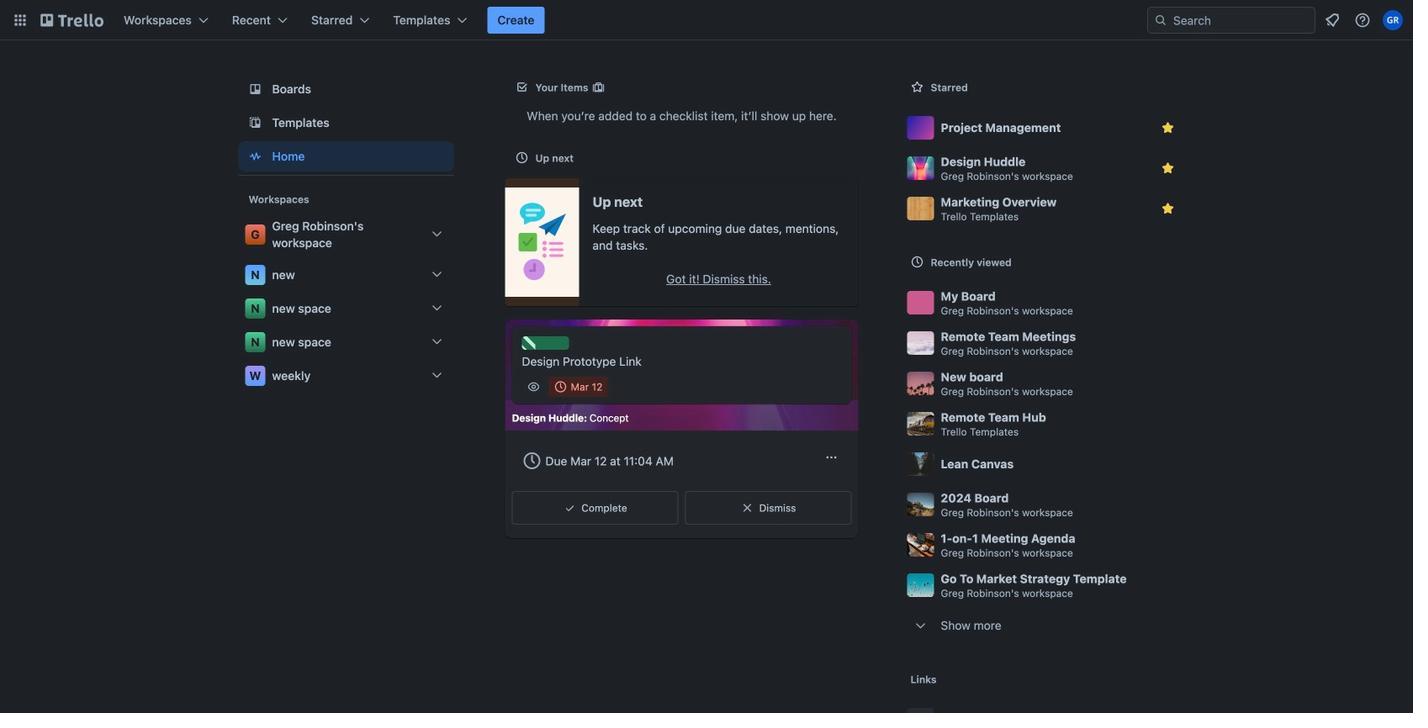 Task type: describe. For each thing, give the bounding box(es) containing it.
click to unstar project management. it will be removed from your starred list. image
[[1160, 119, 1177, 136]]

color: green, title: none image
[[522, 337, 569, 350]]

click to unstar design huddle . it will be removed from your starred list. image
[[1160, 160, 1177, 177]]

primary element
[[0, 0, 1413, 40]]

Search field
[[1168, 8, 1315, 32]]

template board image
[[245, 113, 265, 133]]

home image
[[245, 146, 265, 167]]

click to unstar marketing overview. it will be removed from your starred list. image
[[1160, 200, 1177, 217]]



Task type: vqa. For each thing, say whether or not it's contained in the screenshot.
the
no



Task type: locate. For each thing, give the bounding box(es) containing it.
greg robinson (gregrobinson96) image
[[1383, 10, 1403, 30]]

back to home image
[[40, 7, 103, 34]]

board image
[[245, 79, 265, 99]]

0 notifications image
[[1323, 10, 1343, 30]]

search image
[[1154, 13, 1168, 27]]

open information menu image
[[1355, 12, 1371, 29]]



